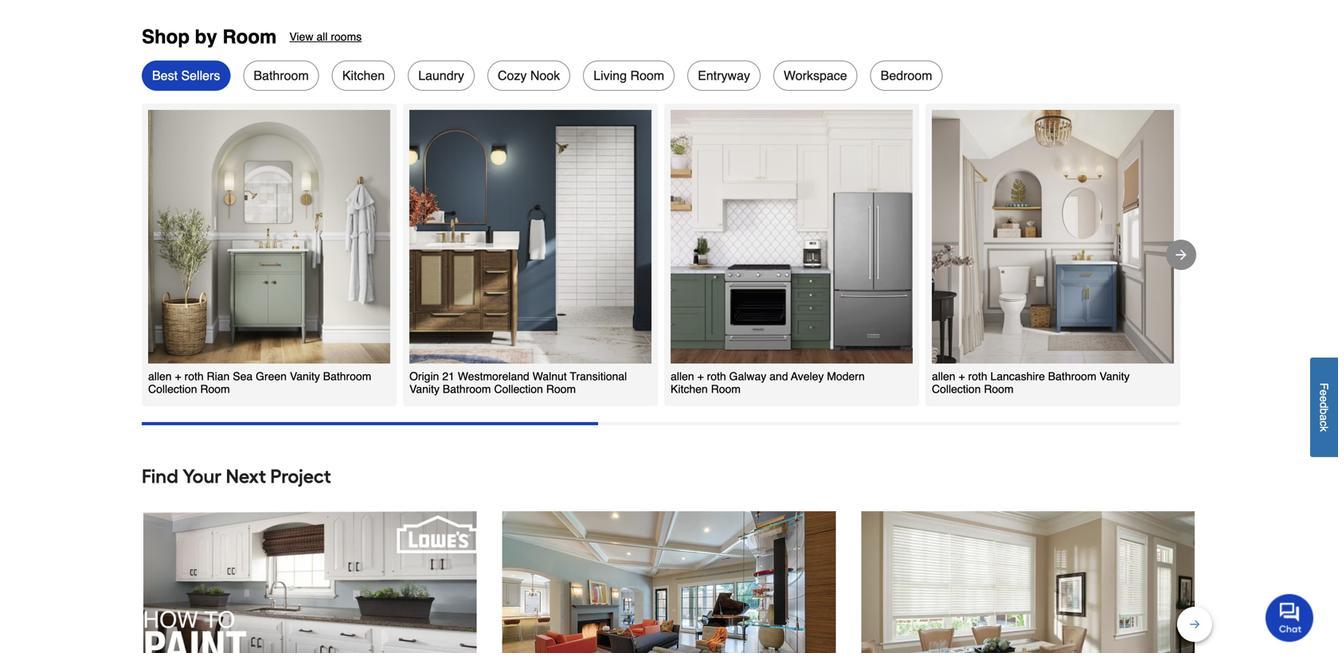 Task type: describe. For each thing, give the bounding box(es) containing it.
allen for galway and aveley modern kitchen
[[671, 370, 695, 383]]

view all rooms
[[290, 30, 362, 43]]

rian sea green vanity bathroom collection
[[148, 370, 372, 396]]

aveley
[[791, 370, 824, 383]]

find your next project
[[142, 465, 331, 488]]

0 vertical spatial kitchen
[[342, 68, 385, 83]]

vanity for transitional
[[410, 383, 440, 396]]

laundry
[[418, 68, 465, 83]]

+ for galway
[[698, 370, 704, 383]]

rooms
[[331, 30, 362, 43]]

allen for rian sea green vanity bathroom collection
[[148, 370, 172, 383]]

and
[[770, 370, 789, 383]]

living room
[[594, 68, 665, 83]]

roth for lancashire
[[969, 370, 988, 383]]

sellers
[[181, 68, 220, 83]]

k
[[1319, 427, 1331, 432]]

cozy
[[498, 68, 527, 83]]

rian
[[207, 370, 230, 383]]

arrow right image
[[1174, 247, 1190, 263]]

2 e from the top
[[1319, 396, 1331, 402]]

bedroom
[[881, 68, 933, 83]]

workspace
[[784, 68, 848, 83]]

by
[[195, 26, 217, 48]]

next
[[226, 465, 266, 488]]

f e e d b a c k button
[[1311, 358, 1339, 457]]

shop
[[142, 26, 190, 48]]

modern
[[827, 370, 865, 383]]

room right living
[[631, 68, 665, 83]]

f
[[1319, 383, 1331, 390]]

allen for lancashire bathroom vanity collection
[[932, 370, 956, 383]]

origin 21
[[410, 370, 455, 383]]

lancashire bathroom vanity collection
[[932, 370, 1130, 396]]

living
[[594, 68, 627, 83]]

your
[[183, 465, 222, 488]]

bathroom inside 'rian sea green vanity bathroom collection'
[[323, 370, 372, 383]]

room for lancashire bathroom vanity collection
[[981, 383, 1014, 396]]

best
[[152, 68, 178, 83]]

nook
[[531, 68, 560, 83]]

bathroom inside westmoreland walnut transitional vanity bathroom collection
[[443, 383, 491, 396]]

allen + roth for lancashire bathroom vanity collection
[[932, 370, 988, 383]]

westmoreland
[[458, 370, 530, 383]]

collection inside the lancashire bathroom vanity collection
[[932, 383, 981, 396]]

all
[[317, 30, 328, 43]]

westmoreland walnut transitional vanity bathroom collection
[[410, 370, 627, 396]]

allen + roth for rian sea green vanity bathroom collection
[[148, 370, 204, 383]]

galway and aveley modern kitchen
[[671, 370, 865, 396]]

walnut
[[533, 370, 567, 383]]

roth for rian
[[185, 370, 204, 383]]



Task type: vqa. For each thing, say whether or not it's contained in the screenshot.
2nd Selected from right
no



Task type: locate. For each thing, give the bounding box(es) containing it.
lancashire
[[991, 370, 1046, 383]]

1 e from the top
[[1319, 390, 1331, 396]]

1 roth from the left
[[185, 370, 204, 383]]

vanity inside westmoreland walnut transitional vanity bathroom collection
[[410, 383, 440, 396]]

21
[[442, 370, 455, 383]]

allen + roth left rian
[[148, 370, 204, 383]]

view all rooms link
[[290, 26, 362, 48]]

room down "walnut"
[[543, 383, 576, 396]]

kitchen
[[342, 68, 385, 83], [671, 383, 708, 396]]

allen left the galway
[[671, 370, 695, 383]]

allen + roth for galway and aveley modern kitchen
[[671, 370, 727, 383]]

bathroom right the lancashire
[[1049, 370, 1097, 383]]

entryway
[[698, 68, 751, 83]]

bathroom
[[254, 68, 309, 83], [323, 370, 372, 383], [1049, 370, 1097, 383], [443, 383, 491, 396]]

e up b at the right bottom of the page
[[1319, 396, 1331, 402]]

1 collection from the left
[[148, 383, 197, 396]]

3 + from the left
[[959, 370, 966, 383]]

room for galway and aveley modern kitchen
[[708, 383, 741, 396]]

bathroom inside the lancashire bathroom vanity collection
[[1049, 370, 1097, 383]]

1 + from the left
[[175, 370, 181, 383]]

collection
[[148, 383, 197, 396], [494, 383, 543, 396], [932, 383, 981, 396]]

origin
[[410, 370, 439, 383]]

2 horizontal spatial collection
[[932, 383, 981, 396]]

green
[[256, 370, 287, 383]]

2 horizontal spatial allen + roth
[[932, 370, 988, 383]]

allen left rian
[[148, 370, 172, 383]]

view
[[290, 30, 314, 43]]

room right 'by'
[[223, 26, 277, 48]]

vanity inside the lancashire bathroom vanity collection
[[1100, 370, 1130, 383]]

collection inside westmoreland walnut transitional vanity bathroom collection
[[494, 383, 543, 396]]

1 horizontal spatial collection
[[494, 383, 543, 396]]

0 horizontal spatial allen
[[148, 370, 172, 383]]

2 allen from the left
[[671, 370, 695, 383]]

0 horizontal spatial collection
[[148, 383, 197, 396]]

2 collection from the left
[[494, 383, 543, 396]]

room down the galway
[[708, 383, 741, 396]]

roth
[[185, 370, 204, 383], [707, 370, 727, 383], [969, 370, 988, 383]]

allen left the lancashire
[[932, 370, 956, 383]]

0 horizontal spatial +
[[175, 370, 181, 383]]

shop by room
[[142, 26, 277, 48]]

d
[[1319, 402, 1331, 409]]

2 horizontal spatial vanity
[[1100, 370, 1130, 383]]

bathroom down view
[[254, 68, 309, 83]]

1 horizontal spatial +
[[698, 370, 704, 383]]

0 horizontal spatial kitchen
[[342, 68, 385, 83]]

1 horizontal spatial allen + roth
[[671, 370, 727, 383]]

2 + from the left
[[698, 370, 704, 383]]

collection for westmoreland
[[494, 383, 543, 396]]

2 horizontal spatial roth
[[969, 370, 988, 383]]

1 horizontal spatial kitchen
[[671, 383, 708, 396]]

2 horizontal spatial allen
[[932, 370, 956, 383]]

3 collection from the left
[[932, 383, 981, 396]]

0 horizontal spatial vanity
[[290, 370, 320, 383]]

e
[[1319, 390, 1331, 396], [1319, 396, 1331, 402]]

transitional
[[570, 370, 627, 383]]

find
[[142, 465, 178, 488]]

1 horizontal spatial roth
[[707, 370, 727, 383]]

room down the lancashire
[[981, 383, 1014, 396]]

3 allen + roth from the left
[[932, 370, 988, 383]]

room
[[223, 26, 277, 48], [631, 68, 665, 83], [197, 383, 230, 396], [543, 383, 576, 396], [708, 383, 741, 396], [981, 383, 1014, 396]]

roth left the galway
[[707, 370, 727, 383]]

roth left rian
[[185, 370, 204, 383]]

allen + roth left the lancashire
[[932, 370, 988, 383]]

a
[[1319, 415, 1331, 421]]

f e e d b a c k
[[1319, 383, 1331, 432]]

galway
[[730, 370, 767, 383]]

e up d
[[1319, 390, 1331, 396]]

room down rian
[[197, 383, 230, 396]]

1 allen + roth from the left
[[148, 370, 204, 383]]

2 allen + roth from the left
[[671, 370, 727, 383]]

1 horizontal spatial allen
[[671, 370, 695, 383]]

0 horizontal spatial allen + roth
[[148, 370, 204, 383]]

allen + roth
[[148, 370, 204, 383], [671, 370, 727, 383], [932, 370, 988, 383]]

find your next project heading
[[142, 461, 1197, 492]]

roth for galway
[[707, 370, 727, 383]]

collection for rian
[[148, 383, 197, 396]]

0 horizontal spatial roth
[[185, 370, 204, 383]]

c
[[1319, 421, 1331, 427]]

roth left the lancashire
[[969, 370, 988, 383]]

vanity inside 'rian sea green vanity bathroom collection'
[[290, 370, 320, 383]]

project
[[270, 465, 331, 488]]

allen
[[148, 370, 172, 383], [671, 370, 695, 383], [932, 370, 956, 383]]

+ left the galway
[[698, 370, 704, 383]]

vanity for green
[[290, 370, 320, 383]]

room for westmoreland walnut transitional vanity bathroom collection
[[543, 383, 576, 396]]

allen + roth left the galway
[[671, 370, 727, 383]]

cozy nook
[[498, 68, 560, 83]]

+ left the lancashire
[[959, 370, 966, 383]]

3 roth from the left
[[969, 370, 988, 383]]

best sellers
[[152, 68, 220, 83]]

2 roth from the left
[[707, 370, 727, 383]]

+ for rian
[[175, 370, 181, 383]]

1 vertical spatial kitchen
[[671, 383, 708, 396]]

+ left rian
[[175, 370, 181, 383]]

sea
[[233, 370, 253, 383]]

3 allen from the left
[[932, 370, 956, 383]]

bathroom down '21'
[[443, 383, 491, 396]]

chat invite button image
[[1266, 594, 1315, 642]]

1 horizontal spatial vanity
[[410, 383, 440, 396]]

kitchen inside galway and aveley modern kitchen
[[671, 383, 708, 396]]

scrollbar
[[142, 422, 598, 426]]

room for rian sea green vanity bathroom collection
[[197, 383, 230, 396]]

bathroom right green
[[323, 370, 372, 383]]

collection inside 'rian sea green vanity bathroom collection'
[[148, 383, 197, 396]]

b
[[1319, 409, 1331, 415]]

vanity
[[290, 370, 320, 383], [1100, 370, 1130, 383], [410, 383, 440, 396]]

2 horizontal spatial +
[[959, 370, 966, 383]]

1 allen from the left
[[148, 370, 172, 383]]

+ for lancashire
[[959, 370, 966, 383]]

+
[[175, 370, 181, 383], [698, 370, 704, 383], [959, 370, 966, 383]]



